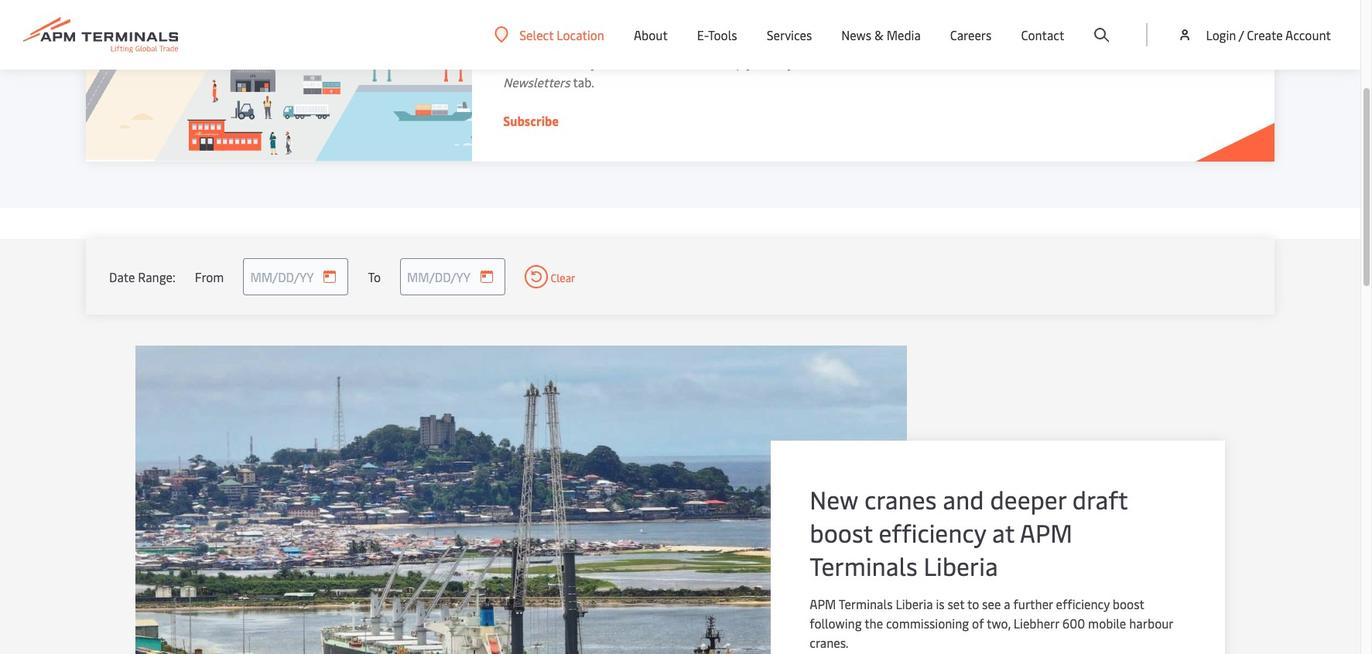 Task type: describe. For each thing, give the bounding box(es) containing it.
new
[[810, 483, 858, 516]]

location
[[557, 26, 604, 43]]

when
[[1090, 35, 1120, 52]]

link
[[895, 54, 915, 71]]

terminals inside new cranes and deeper draft boost efficiency at apm terminals liberia
[[810, 549, 918, 582]]

tools
[[708, 26, 737, 43]]

cranes.
[[810, 634, 849, 651]]

contact button
[[1021, 0, 1064, 70]]

select
[[519, 26, 554, 43]]

our
[[797, 35, 816, 52]]

the inside apm terminals liberia is set to see a further efficiency boost following the commissioning of two, liebherr 600 mobile harbour cranes.
[[865, 615, 883, 632]]

clear
[[548, 271, 575, 286]]

login
[[1206, 26, 1236, 43]]

/
[[1239, 26, 1244, 43]]

we'll
[[923, 35, 950, 52]]

global inside global newsletter box on the newsletters tab.
[[1023, 54, 1059, 71]]

is
[[936, 596, 945, 613]]

to inside apm terminals liberia is set to see a further efficiency boost following the commissioning of two, liebherr 600 mobile harbour cranes.
[[967, 596, 979, 613]]

via
[[855, 54, 871, 71]]

efficiency inside new cranes and deeper draft boost efficiency at apm terminals liberia
[[879, 516, 986, 549]]

liebherr
[[1014, 615, 1059, 632]]

enter
[[756, 54, 785, 71]]

tab.
[[573, 74, 594, 91]]

and inside create an apmterminals.com account to subscribe to our global newsletter. we'll only send you an update when we've got something we're confident you'll be interested in. simply enter your details via the link below and tick the
[[955, 54, 975, 71]]

services button
[[767, 0, 812, 70]]

0 horizontal spatial to
[[712, 35, 724, 52]]

newsletters
[[503, 74, 570, 91]]

apmterminals.com
[[559, 35, 662, 52]]

careers button
[[950, 0, 992, 70]]

1 horizontal spatial to
[[782, 35, 794, 52]]

be
[[624, 54, 637, 71]]

apm terminals liberia is set to see a further efficiency boost following the commissioning of two, liebherr 600 mobile harbour cranes.
[[810, 596, 1173, 651]]

boost inside new cranes and deeper draft boost efficiency at apm terminals liberia
[[810, 516, 873, 549]]

2 an from the left
[[1032, 35, 1045, 52]]

container terminal illustration image
[[86, 0, 472, 162]]

apm inside new cranes and deeper draft boost efficiency at apm terminals liberia
[[1020, 516, 1073, 549]]

news & media button
[[841, 0, 921, 70]]

see
[[982, 596, 1001, 613]]

date range:
[[109, 268, 175, 285]]

global newsletter box on the newsletters tab.
[[503, 54, 1184, 91]]

efficiency inside apm terminals liberia is set to see a further efficiency boost following the commissioning of two, liebherr 600 mobile harbour cranes.
[[1056, 596, 1110, 613]]

details
[[815, 54, 853, 71]]

date
[[109, 268, 135, 285]]

subscribe
[[503, 112, 559, 129]]

1 an from the left
[[542, 35, 556, 52]]

global inside create an apmterminals.com account to subscribe to our global newsletter. we'll only send you an update when we've got something we're confident you'll be interested in. simply enter your details via the link below and tick the
[[819, 35, 854, 52]]

draft
[[1072, 483, 1128, 516]]

e-tools
[[697, 26, 737, 43]]

600
[[1062, 615, 1085, 632]]

e-tools button
[[697, 0, 737, 70]]

at
[[992, 516, 1014, 549]]

select location button
[[495, 26, 604, 43]]

we've
[[1123, 35, 1154, 52]]

clear button
[[525, 265, 575, 289]]

set
[[948, 596, 965, 613]]

mobile
[[1088, 615, 1126, 632]]

contact
[[1021, 26, 1064, 43]]

only
[[953, 35, 976, 52]]

terminals inside apm terminals liberia is set to see a further efficiency boost following the commissioning of two, liebherr 600 mobile harbour cranes.
[[839, 596, 893, 613]]

login / create account link
[[1177, 0, 1331, 70]]

To text field
[[400, 258, 505, 296]]

new cranes and deeper draft boost efficiency at apm terminals liberia link
[[810, 483, 1179, 582]]

e-
[[697, 26, 708, 43]]

range:
[[138, 268, 175, 285]]

a
[[1004, 596, 1010, 613]]

create an apmterminals.com account to subscribe to our global newsletter. we'll only send you an update when we've got something we're confident you'll be interested in. simply enter your details via the link below and tick the
[[503, 35, 1238, 71]]

something
[[1178, 35, 1238, 52]]

select location
[[519, 26, 604, 43]]

cranes
[[864, 483, 937, 516]]

confident
[[535, 54, 588, 71]]



Task type: vqa. For each thing, say whether or not it's contained in the screenshot.
'efficiency'
yes



Task type: locate. For each thing, give the bounding box(es) containing it.
1 horizontal spatial create
[[1247, 26, 1283, 43]]

and down the only
[[955, 54, 975, 71]]

subscribe
[[727, 35, 780, 52]]

services
[[767, 26, 812, 43]]

interested
[[640, 54, 697, 71]]

you'll
[[591, 54, 621, 71]]

apm
[[1020, 516, 1073, 549], [810, 596, 836, 613]]

apm inside apm terminals liberia is set to see a further efficiency boost following the commissioning of two, liebherr 600 mobile harbour cranes.
[[810, 596, 836, 613]]

global
[[819, 35, 854, 52], [1023, 54, 1059, 71]]

1 vertical spatial global
[[1023, 54, 1059, 71]]

1 horizontal spatial efficiency
[[1056, 596, 1110, 613]]

news & media
[[841, 26, 921, 43]]

careers
[[950, 26, 992, 43]]

create
[[1247, 26, 1283, 43], [503, 35, 539, 52]]

about button
[[634, 0, 668, 70]]

1 vertical spatial liberia
[[896, 596, 933, 613]]

two,
[[987, 615, 1011, 632]]

0 vertical spatial boost
[[810, 516, 873, 549]]

the down you at the top right of the page
[[1001, 54, 1020, 71]]

boost
[[810, 516, 873, 549], [1113, 596, 1144, 613]]

to right set at the bottom right of page
[[967, 596, 979, 613]]

0 horizontal spatial an
[[542, 35, 556, 52]]

efficiency left "at"
[[879, 516, 986, 549]]

liberia mhc2 1600 image
[[135, 346, 907, 655]]

1 vertical spatial efficiency
[[1056, 596, 1110, 613]]

From text field
[[243, 258, 349, 296]]

news
[[841, 26, 871, 43]]

from
[[195, 268, 224, 285]]

newsletter.
[[857, 35, 920, 52]]

1 horizontal spatial apm
[[1020, 516, 1073, 549]]

harbour
[[1129, 615, 1173, 632]]

the right via on the top right of page
[[874, 54, 892, 71]]

you
[[1008, 35, 1029, 52]]

got
[[1157, 35, 1175, 52]]

box
[[1125, 54, 1145, 71]]

simply
[[715, 54, 753, 71]]

1 vertical spatial terminals
[[839, 596, 893, 613]]

the right on
[[1165, 54, 1184, 71]]

0 horizontal spatial efficiency
[[879, 516, 986, 549]]

0 vertical spatial terminals
[[810, 549, 918, 582]]

efficiency up '600'
[[1056, 596, 1110, 613]]

create right /
[[1247, 26, 1283, 43]]

newsletter
[[1062, 54, 1122, 71]]

of
[[972, 615, 984, 632]]

liberia
[[924, 549, 998, 582], [896, 596, 933, 613]]

0 horizontal spatial boost
[[810, 516, 873, 549]]

apm up following
[[810, 596, 836, 613]]

an up confident at top left
[[542, 35, 556, 52]]

an right you at the top right of the page
[[1032, 35, 1045, 52]]

about
[[634, 26, 668, 43]]

liberia up set at the bottom right of page
[[924, 549, 998, 582]]

liberia inside new cranes and deeper draft boost efficiency at apm terminals liberia
[[924, 549, 998, 582]]

the right following
[[865, 615, 883, 632]]

commissioning
[[886, 615, 969, 632]]

1 vertical spatial and
[[943, 483, 984, 516]]

&
[[874, 26, 884, 43]]

create inside create an apmterminals.com account to subscribe to our global newsletter. we'll only send you an update when we've got something we're confident you'll be interested in. simply enter your details via the link below and tick the
[[503, 35, 539, 52]]

0 vertical spatial apm
[[1020, 516, 1073, 549]]

account
[[1285, 26, 1331, 43]]

login / create account
[[1206, 26, 1331, 43]]

efficiency
[[879, 516, 986, 549], [1056, 596, 1110, 613]]

0 horizontal spatial apm
[[810, 596, 836, 613]]

your
[[788, 54, 812, 71]]

send
[[979, 35, 1006, 52]]

further
[[1013, 596, 1053, 613]]

deeper
[[990, 483, 1066, 516]]

following
[[810, 615, 862, 632]]

account
[[665, 35, 709, 52]]

boost inside apm terminals liberia is set to see a further efficiency boost following the commissioning of two, liebherr 600 mobile harbour cranes.
[[1113, 596, 1144, 613]]

2 horizontal spatial to
[[967, 596, 979, 613]]

update
[[1048, 35, 1087, 52]]

below
[[918, 54, 952, 71]]

an
[[542, 35, 556, 52], [1032, 35, 1045, 52]]

1 horizontal spatial global
[[1023, 54, 1059, 71]]

liberia inside apm terminals liberia is set to see a further efficiency boost following the commissioning of two, liebherr 600 mobile harbour cranes.
[[896, 596, 933, 613]]

to right e-
[[712, 35, 724, 52]]

to
[[712, 35, 724, 52], [782, 35, 794, 52], [967, 596, 979, 613]]

1 horizontal spatial an
[[1032, 35, 1045, 52]]

1 horizontal spatial boost
[[1113, 596, 1144, 613]]

0 vertical spatial liberia
[[924, 549, 998, 582]]

apm right "at"
[[1020, 516, 1073, 549]]

terminals
[[810, 549, 918, 582], [839, 596, 893, 613]]

media
[[887, 26, 921, 43]]

0 vertical spatial and
[[955, 54, 975, 71]]

global up details
[[819, 35, 854, 52]]

the
[[874, 54, 892, 71], [1001, 54, 1020, 71], [1165, 54, 1184, 71], [865, 615, 883, 632]]

global down contact
[[1023, 54, 1059, 71]]

and left "at"
[[943, 483, 984, 516]]

0 horizontal spatial global
[[819, 35, 854, 52]]

tick
[[978, 54, 999, 71]]

to left our
[[782, 35, 794, 52]]

0 horizontal spatial create
[[503, 35, 539, 52]]

new cranes and deeper draft boost efficiency at apm terminals liberia
[[810, 483, 1128, 582]]

on
[[1148, 54, 1163, 71]]

the inside global newsletter box on the newsletters tab.
[[1165, 54, 1184, 71]]

and inside new cranes and deeper draft boost efficiency at apm terminals liberia
[[943, 483, 984, 516]]

0 vertical spatial efficiency
[[879, 516, 986, 549]]

0 vertical spatial global
[[819, 35, 854, 52]]

create up we're
[[503, 35, 539, 52]]

to
[[368, 268, 381, 285]]

1 vertical spatial boost
[[1113, 596, 1144, 613]]

1 vertical spatial apm
[[810, 596, 836, 613]]

and
[[955, 54, 975, 71], [943, 483, 984, 516]]

in.
[[700, 54, 712, 71]]

liberia up commissioning
[[896, 596, 933, 613]]

we're
[[503, 54, 532, 71]]



